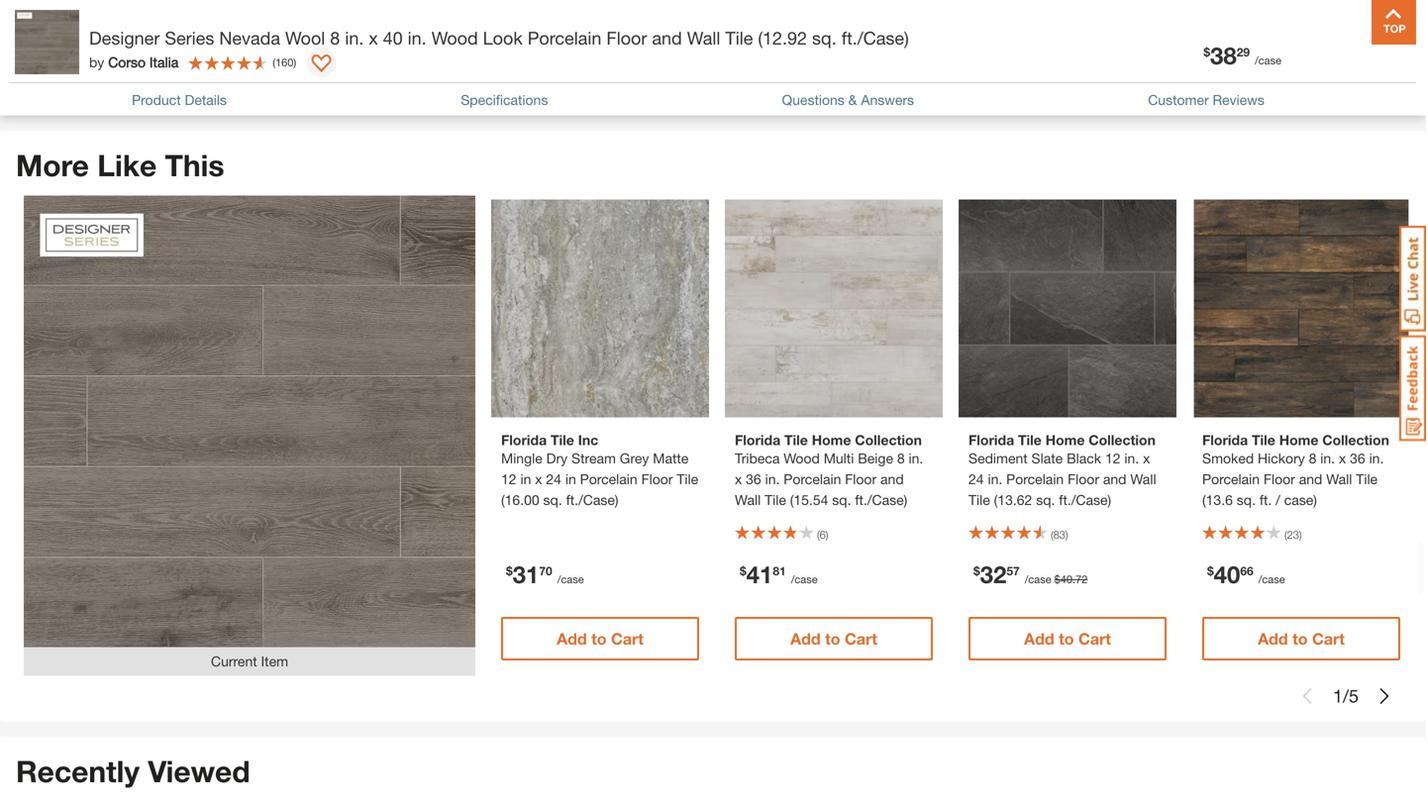 Task type: vqa. For each thing, say whether or not it's contained in the screenshot.
/case in $ 41 81 /Case
yes



Task type: locate. For each thing, give the bounding box(es) containing it.
4 add to cart button from the left
[[1202, 617, 1400, 661]]

questions & answers button
[[782, 90, 914, 110], [782, 90, 914, 110]]

collection up black
[[1089, 432, 1156, 448]]

1 24 from the left
[[546, 471, 561, 487]]

x inside florida tile home collection tribeca wood multi beige 8 in. x 36 in. porcelain floor and wall tile (15.54 sq. ft./case)
[[735, 471, 742, 487]]

add to cart button for 32
[[969, 617, 1167, 661]]

45
[[539, 21, 552, 35]]

$ for $ 21 67 /case
[[39, 21, 45, 35]]

$ inside $ 26 45 /case
[[506, 21, 513, 35]]

1 vertical spatial wood
[[784, 450, 820, 466]]

add to cart up this is the first slide icon
[[1258, 629, 1345, 648]]

wood
[[431, 27, 478, 49], [784, 450, 820, 466]]

/case for $ 41 81 /case
[[791, 573, 818, 586]]

florida inside florida tile home collection sediment slate black 12 in. x 24 in. porcelain floor and wall tile (13.62 sq. ft./case)
[[969, 432, 1014, 448]]

( down (15.54
[[817, 528, 820, 541]]

1 to from the left
[[591, 629, 607, 648]]

product details button
[[132, 90, 227, 110], [132, 90, 227, 110]]

2 horizontal spatial collection
[[1322, 432, 1389, 448]]

$ left 70
[[506, 564, 513, 578]]

/case inside "$ 40 66 /case"
[[1258, 573, 1285, 586]]

home for 32
[[1046, 432, 1085, 448]]

/case right 70
[[557, 573, 584, 586]]

$ inside $ 21 67 /case
[[39, 21, 45, 35]]

x right hickory
[[1339, 450, 1346, 466]]

3 florida from the left
[[969, 432, 1014, 448]]

2 add from the left
[[790, 629, 821, 648]]

) left display icon
[[294, 56, 296, 69]]

/case right 66
[[1258, 573, 1285, 586]]

31
[[279, 17, 305, 46], [513, 560, 539, 588]]

24 down sediment
[[969, 471, 984, 487]]

in down "dry"
[[565, 471, 576, 487]]

0 vertical spatial /
[[1343, 79, 1349, 101]]

2 24 from the left
[[969, 471, 984, 487]]

florida up tribeca
[[735, 432, 781, 448]]

1 horizontal spatial 12
[[1105, 450, 1121, 466]]

/case inside $ 28 89 /case
[[791, 30, 818, 43]]

florida inside florida tile home collection smoked hickory 8 in. x 36 in. porcelain floor and wall tile (13.6 sq. ft. / case)
[[1202, 432, 1248, 448]]

3 to from the left
[[1059, 629, 1074, 648]]

$ left 67
[[39, 21, 45, 35]]

) down (15.54
[[826, 528, 828, 541]]

36 down tribeca
[[746, 471, 761, 487]]

$ for $ 32 57 /case $ 40 . 72
[[974, 564, 980, 578]]

1 vertical spatial /
[[1276, 492, 1280, 508]]

36 right hickory
[[1350, 450, 1365, 466]]

2 add to cart button from the left
[[735, 617, 933, 661]]

1 add to cart button from the left
[[501, 617, 699, 661]]

0 horizontal spatial in
[[520, 471, 531, 487]]

72
[[1076, 573, 1088, 586]]

floor down beige
[[845, 471, 877, 487]]

1 1 from the top
[[1333, 79, 1343, 101]]

0 horizontal spatial 12
[[501, 471, 517, 487]]

sq. right (16.00
[[543, 492, 562, 508]]

/case right '45'
[[557, 30, 584, 43]]

4 cart from the left
[[1312, 629, 1345, 648]]

floor inside florida tile home collection smoked hickory 8 in. x 36 in. porcelain floor and wall tile (13.6 sq. ft. / case)
[[1264, 471, 1295, 487]]

home inside florida tile home collection sediment slate black 12 in. x 24 in. porcelain floor and wall tile (13.62 sq. ft./case)
[[1046, 432, 1085, 448]]

$ 31 86 /case
[[272, 17, 350, 46]]

x down mingle
[[535, 471, 542, 487]]

home
[[812, 432, 851, 448], [1046, 432, 1085, 448], [1279, 432, 1319, 448]]

home inside florida tile home collection smoked hickory 8 in. x 36 in. porcelain floor and wall tile (13.6 sq. ft. / case)
[[1279, 432, 1319, 448]]

( down nevada
[[273, 56, 275, 69]]

1 horizontal spatial home
[[1046, 432, 1085, 448]]

sediment
[[969, 450, 1028, 466]]

add
[[557, 629, 587, 648], [790, 629, 821, 648], [1024, 629, 1054, 648], [1258, 629, 1288, 648]]

2 home from the left
[[1046, 432, 1085, 448]]

like
[[97, 148, 157, 183]]

( up $ 32 57 /case $ 40 . 72
[[1051, 528, 1053, 541]]

collection left feedback link image at right
[[1322, 432, 1389, 448]]

add down the $ 31 70 /case
[[557, 629, 587, 648]]

porcelain right 'look'
[[528, 27, 602, 49]]

4 to from the left
[[1293, 629, 1308, 648]]

mingle dry stream grey matte 12 in x 24 in porcelain floor tile (16.00 sq. ft./case) image
[[491, 200, 709, 417]]

41
[[746, 560, 773, 588]]

1 left 3
[[1333, 79, 1343, 101]]

3 add from the left
[[1024, 629, 1054, 648]]

add to cart button for 41
[[735, 617, 933, 661]]

/case right the 86
[[324, 30, 350, 43]]

tile
[[725, 27, 753, 49], [551, 432, 574, 448], [784, 432, 808, 448], [1018, 432, 1042, 448], [1252, 432, 1275, 448], [677, 471, 698, 487], [1356, 471, 1378, 487], [765, 492, 786, 508], [969, 492, 990, 508]]

add to cart down .
[[1024, 629, 1111, 648]]

0 horizontal spatial 31
[[279, 17, 305, 46]]

add down $ 32 57 /case $ 40 . 72
[[1024, 629, 1054, 648]]

collection for 32
[[1089, 432, 1156, 448]]

x down tribeca
[[735, 471, 742, 487]]

$ inside $ 41 81 /case
[[740, 564, 746, 578]]

ft./case) down stream
[[566, 492, 618, 508]]

product details
[[132, 91, 227, 108]]

23
[[1287, 528, 1299, 541]]

3 add to cart from the left
[[1024, 629, 1111, 648]]

$ inside "$ 40 66 /case"
[[1207, 564, 1214, 578]]

and
[[652, 27, 682, 49], [880, 471, 904, 487], [1103, 471, 1127, 487], [1299, 471, 1322, 487]]

38
[[1214, 17, 1240, 46], [1210, 41, 1237, 69]]

0 vertical spatial 1
[[1333, 79, 1343, 101]]

$ for $ 26 45 /case
[[506, 21, 513, 35]]

ft./case) down beige
[[855, 492, 907, 508]]

4 florida from the left
[[1202, 432, 1248, 448]]

home inside florida tile home collection tribeca wood multi beige 8 in. x 36 in. porcelain floor and wall tile (15.54 sq. ft./case)
[[812, 432, 851, 448]]

x inside florida tile inc mingle dry stream grey matte 12 in x 24 in porcelain floor tile (16.00 sq. ft./case)
[[535, 471, 542, 487]]

3 cart from the left
[[1078, 629, 1111, 648]]

item
[[261, 653, 288, 670]]

89
[[773, 21, 786, 35]]

1 cart from the left
[[611, 629, 644, 648]]

sq. inside florida tile home collection smoked hickory 8 in. x 36 in. porcelain floor and wall tile (13.6 sq. ft. / case)
[[1237, 492, 1256, 508]]

to for 40
[[1293, 629, 1308, 648]]

matte
[[653, 450, 689, 466]]

add to cart down the $ 31 70 /case
[[557, 629, 644, 648]]

)
[[294, 56, 296, 69], [826, 528, 828, 541], [1066, 528, 1068, 541], [1299, 528, 1302, 541]]

and inside florida tile home collection sediment slate black 12 in. x 24 in. porcelain floor and wall tile (13.62 sq. ft./case)
[[1103, 471, 1127, 487]]

/case inside $ 38 29 /case
[[1255, 54, 1282, 67]]

add to cart for 40
[[1258, 629, 1345, 648]]

$ 26 45 /case
[[506, 17, 584, 46]]

/case right 89
[[791, 30, 818, 43]]

31 up 160
[[279, 17, 305, 46]]

/case inside $ 31 86 /case
[[324, 30, 350, 43]]

home up slate
[[1046, 432, 1085, 448]]

0 horizontal spatial 24
[[546, 471, 561, 487]]

0 horizontal spatial wood
[[431, 27, 478, 49]]

by
[[89, 54, 104, 70]]

in.
[[345, 27, 364, 49], [408, 27, 427, 49], [909, 450, 923, 466], [1124, 450, 1139, 466], [1320, 450, 1335, 466], [1369, 450, 1384, 466], [765, 471, 780, 487], [988, 471, 1002, 487]]

2 horizontal spatial home
[[1279, 432, 1319, 448]]

31 for $ 31 86 /case
[[279, 17, 305, 46]]

tribeca wood multi beige 8 in. x 36 in. porcelain floor and wall tile (15.54 sq. ft./case) image
[[725, 200, 943, 417]]

florida
[[501, 432, 547, 448], [735, 432, 781, 448], [969, 432, 1014, 448], [1202, 432, 1248, 448]]

wood left multi
[[784, 450, 820, 466]]

1 in from the left
[[520, 471, 531, 487]]

sq.
[[812, 27, 837, 49], [543, 492, 562, 508], [832, 492, 851, 508], [1036, 492, 1055, 508], [1237, 492, 1256, 508]]

1 horizontal spatial in
[[565, 471, 576, 487]]

31 down (16.00
[[513, 560, 539, 588]]

cart
[[611, 629, 644, 648], [845, 629, 877, 648], [1078, 629, 1111, 648], [1312, 629, 1345, 648]]

florida up smoked
[[1202, 432, 1248, 448]]

1 horizontal spatial wood
[[784, 450, 820, 466]]

/case inside $ 41 81 /case
[[791, 573, 818, 586]]

$ inside $ 31 86 /case
[[272, 21, 279, 35]]

x right black
[[1143, 450, 1150, 466]]

83
[[1053, 528, 1066, 541]]

0 horizontal spatial home
[[812, 432, 851, 448]]

designer
[[89, 27, 160, 49]]

) for 32
[[1066, 528, 1068, 541]]

add to cart button down $ 41 81 /case
[[735, 617, 933, 661]]

1 vertical spatial 12
[[501, 471, 517, 487]]

1 / 3
[[1333, 79, 1359, 101]]

collection up beige
[[855, 432, 922, 448]]

24
[[546, 471, 561, 487], [969, 471, 984, 487]]

florida tile home collection tribeca wood multi beige 8 in. x 36 in. porcelain floor and wall tile (15.54 sq. ft./case)
[[735, 432, 923, 508]]

floor down hickory
[[1264, 471, 1295, 487]]

24 down "dry"
[[546, 471, 561, 487]]

home up hickory
[[1279, 432, 1319, 448]]

2 horizontal spatial 8
[[1309, 450, 1317, 466]]

florida up mingle
[[501, 432, 547, 448]]

$ 40 66 /case
[[1207, 560, 1285, 588]]

add to cart button up this is the first slide icon
[[1202, 617, 1400, 661]]

6
[[820, 528, 826, 541]]

sq. for (16.00
[[543, 492, 562, 508]]

/case right 57
[[1025, 573, 1051, 586]]

0 vertical spatial 12
[[1105, 450, 1121, 466]]

sediment slate black 12 in. x 24 in. porcelain floor and wall tile (13.62 sq. ft./case) image
[[959, 200, 1177, 417]]

wood inside florida tile home collection tribeca wood multi beige 8 in. x 36 in. porcelain floor and wall tile (15.54 sq. ft./case)
[[784, 450, 820, 466]]

sq. right (13.62
[[1036, 492, 1055, 508]]

1 horizontal spatial 36
[[1350, 450, 1365, 466]]

floor down black
[[1068, 471, 1099, 487]]

2 vertical spatial /
[[1343, 685, 1349, 707]]

live chat image
[[1399, 226, 1426, 332]]

more
[[16, 148, 89, 183]]

floor
[[606, 27, 647, 49], [641, 471, 673, 487], [845, 471, 877, 487], [1068, 471, 1099, 487], [1264, 471, 1295, 487]]

collection inside florida tile home collection smoked hickory 8 in. x 36 in. porcelain floor and wall tile (13.6 sq. ft. / case)
[[1322, 432, 1389, 448]]

add to cart button
[[501, 617, 699, 661], [735, 617, 933, 661], [969, 617, 1167, 661], [1202, 617, 1400, 661]]

x right the 86
[[369, 27, 378, 49]]

40
[[383, 27, 403, 49], [1214, 560, 1240, 588], [1060, 573, 1073, 586]]

$ left the '29'
[[1204, 45, 1210, 59]]

sq. right (15.54
[[832, 492, 851, 508]]

/case for $ 26 45 /case
[[557, 30, 584, 43]]

/
[[1343, 79, 1349, 101], [1276, 492, 1280, 508], [1343, 685, 1349, 707]]

sq. inside florida tile home collection tribeca wood multi beige 8 in. x 36 in. porcelain floor and wall tile (15.54 sq. ft./case)
[[832, 492, 851, 508]]

40 left 72
[[1060, 573, 1073, 586]]

$ inside $ 38 29 /case
[[1204, 45, 1210, 59]]

1
[[1333, 79, 1343, 101], [1333, 685, 1343, 707]]

porcelain inside florida tile inc mingle dry stream grey matte 12 in x 24 in porcelain floor tile (16.00 sq. ft./case)
[[580, 471, 638, 487]]

add down "$ 40 66 /case"
[[1258, 629, 1288, 648]]

product image image
[[15, 10, 79, 74]]

sq. left ft.
[[1237, 492, 1256, 508]]

stream
[[571, 450, 616, 466]]

to
[[591, 629, 607, 648], [825, 629, 840, 648], [1059, 629, 1074, 648], [1293, 629, 1308, 648]]

2 cart from the left
[[845, 629, 877, 648]]

florida inside florida tile inc mingle dry stream grey matte 12 in x 24 in porcelain floor tile (16.00 sq. ft./case)
[[501, 432, 547, 448]]

1 left "5"
[[1333, 685, 1343, 707]]

collection
[[855, 432, 922, 448], [1089, 432, 1156, 448], [1322, 432, 1389, 448]]

$ left 89
[[740, 21, 746, 35]]

porcelain down slate
[[1006, 471, 1064, 487]]

2 to from the left
[[825, 629, 840, 648]]

add to cart button down the $ 31 70 /case
[[501, 617, 699, 661]]

28
[[746, 17, 773, 46]]

1 vertical spatial 36
[[746, 471, 761, 487]]

ft./case) up answers
[[842, 27, 909, 49]]

) for 40
[[1299, 528, 1302, 541]]

x inside florida tile home collection sediment slate black 12 in. x 24 in. porcelain floor and wall tile (13.62 sq. ft./case)
[[1143, 450, 1150, 466]]

( 6 )
[[817, 528, 828, 541]]

x inside florida tile home collection smoked hickory 8 in. x 36 in. porcelain floor and wall tile (13.6 sq. ft. / case)
[[1339, 450, 1346, 466]]

1 horizontal spatial collection
[[1089, 432, 1156, 448]]

1 horizontal spatial 31
[[513, 560, 539, 588]]

( for 40
[[1285, 528, 1287, 541]]

( down case)
[[1285, 528, 1287, 541]]

31 for $ 31 70 /case
[[513, 560, 539, 588]]

) down case)
[[1299, 528, 1302, 541]]

$ left .
[[1054, 573, 1060, 586]]

wood left 'look'
[[431, 27, 478, 49]]

2 florida from the left
[[735, 432, 781, 448]]

8 right hickory
[[1309, 450, 1317, 466]]

40 right the 86
[[383, 27, 403, 49]]

160
[[275, 56, 294, 69]]

case)
[[1284, 492, 1317, 508]]

1 / 5
[[1333, 685, 1359, 707]]

wall
[[687, 27, 720, 49], [1130, 471, 1156, 487], [1326, 471, 1352, 487], [735, 492, 761, 508]]

1 horizontal spatial 24
[[969, 471, 984, 487]]

3 home from the left
[[1279, 432, 1319, 448]]

and inside florida tile home collection smoked hickory 8 in. x 36 in. porcelain floor and wall tile (13.6 sq. ft. / case)
[[1299, 471, 1322, 487]]

porcelain inside florida tile home collection smoked hickory 8 in. x 36 in. porcelain floor and wall tile (13.6 sq. ft. / case)
[[1202, 471, 1260, 487]]

mingle
[[501, 450, 542, 466]]

this
[[165, 148, 224, 183]]

2 1 from the top
[[1333, 685, 1343, 707]]

(16.00
[[501, 492, 539, 508]]

sq. inside florida tile inc mingle dry stream grey matte 12 in x 24 in porcelain floor tile (16.00 sq. ft./case)
[[543, 492, 562, 508]]

porcelain inside florida tile home collection sediment slate black 12 in. x 24 in. porcelain floor and wall tile (13.62 sq. ft./case)
[[1006, 471, 1064, 487]]

add down $ 41 81 /case
[[790, 629, 821, 648]]

$ left wool
[[272, 21, 279, 35]]

add for 40
[[1258, 629, 1288, 648]]

12 up (16.00
[[501, 471, 517, 487]]

0 vertical spatial 36
[[1350, 450, 1365, 466]]

this is the first slide image
[[1299, 688, 1315, 704]]

1 vertical spatial 31
[[513, 560, 539, 588]]

/case right the 81
[[791, 573, 818, 586]]

dry
[[546, 450, 568, 466]]

3 add to cart button from the left
[[969, 617, 1167, 661]]

porcelain down smoked
[[1202, 471, 1260, 487]]

/case
[[90, 30, 116, 43], [324, 30, 350, 43], [557, 30, 584, 43], [791, 30, 818, 43], [1255, 54, 1282, 67], [557, 573, 584, 586], [791, 573, 818, 586], [1025, 573, 1051, 586], [1258, 573, 1285, 586]]

black
[[1067, 450, 1101, 466]]

1 florida from the left
[[501, 432, 547, 448]]

$ left 57
[[974, 564, 980, 578]]

0 vertical spatial 31
[[279, 17, 305, 46]]

$ inside $ 28 89 /case
[[740, 21, 746, 35]]

$ inside the $ 31 70 /case
[[506, 564, 513, 578]]

8 right beige
[[897, 450, 905, 466]]

series
[[165, 27, 214, 49]]

floor inside florida tile home collection tribeca wood multi beige 8 in. x 36 in. porcelain floor and wall tile (15.54 sq. ft./case)
[[845, 471, 877, 487]]

porcelain down stream
[[580, 471, 638, 487]]

/case inside $ 32 57 /case $ 40 . 72
[[1025, 573, 1051, 586]]

24 inside florida tile home collection sediment slate black 12 in. x 24 in. porcelain floor and wall tile (13.62 sq. ft./case)
[[969, 471, 984, 487]]

collection inside florida tile home collection tribeca wood multi beige 8 in. x 36 in. porcelain floor and wall tile (15.54 sq. ft./case)
[[855, 432, 922, 448]]

8
[[330, 27, 340, 49], [897, 450, 905, 466], [1309, 450, 1317, 466]]

florida for 40
[[1202, 432, 1248, 448]]

florida up sediment
[[969, 432, 1014, 448]]

to for 32
[[1059, 629, 1074, 648]]

3 collection from the left
[[1322, 432, 1389, 448]]

collection inside florida tile home collection sediment slate black 12 in. x 24 in. porcelain floor and wall tile (13.62 sq. ft./case)
[[1089, 432, 1156, 448]]

porcelain up (15.54
[[784, 471, 841, 487]]

$
[[39, 21, 45, 35], [272, 21, 279, 35], [506, 21, 513, 35], [740, 21, 746, 35], [1204, 45, 1210, 59], [506, 564, 513, 578], [740, 564, 746, 578], [974, 564, 980, 578], [1207, 564, 1214, 578], [1054, 573, 1060, 586]]

2 horizontal spatial 40
[[1214, 560, 1240, 588]]

12 inside florida tile home collection sediment slate black 12 in. x 24 in. porcelain floor and wall tile (13.62 sq. ft./case)
[[1105, 450, 1121, 466]]

12 right black
[[1105, 450, 1121, 466]]

$ left '45'
[[506, 21, 513, 35]]

sq. for (12.92
[[812, 27, 837, 49]]

/ for 1 / 5
[[1343, 685, 1349, 707]]

0 horizontal spatial collection
[[855, 432, 922, 448]]

) up $ 32 57 /case $ 40 . 72
[[1066, 528, 1068, 541]]

2 collection from the left
[[1089, 432, 1156, 448]]

home up multi
[[812, 432, 851, 448]]

36
[[1350, 450, 1365, 466], [746, 471, 761, 487]]

1 collection from the left
[[855, 432, 922, 448]]

add to cart button down .
[[969, 617, 1167, 661]]

/case inside $ 21 67 /case
[[90, 30, 116, 43]]

next slide image
[[1377, 688, 1392, 704]]

1 add to cart from the left
[[557, 629, 644, 648]]

in down mingle
[[520, 471, 531, 487]]

$ left the 81
[[740, 564, 746, 578]]

wall inside florida tile home collection smoked hickory 8 in. x 36 in. porcelain floor and wall tile (13.6 sq. ft. / case)
[[1326, 471, 1352, 487]]

1 vertical spatial 1
[[1333, 685, 1343, 707]]

$ 31 70 /case
[[506, 560, 584, 588]]

4 add to cart from the left
[[1258, 629, 1345, 648]]

/case inside $ 26 45 /case
[[557, 30, 584, 43]]

/case for $ 21 67 /case
[[90, 30, 116, 43]]

( for 32
[[1051, 528, 1053, 541]]

florida inside florida tile home collection tribeca wood multi beige 8 in. x 36 in. porcelain floor and wall tile (15.54 sq. ft./case)
[[735, 432, 781, 448]]

40 down (13.6
[[1214, 560, 1240, 588]]

1 horizontal spatial 40
[[1060, 573, 1073, 586]]

cart for 32
[[1078, 629, 1111, 648]]

2 add to cart from the left
[[790, 629, 877, 648]]

sq. right (12.92 in the right of the page
[[812, 27, 837, 49]]

/case up the by
[[90, 30, 116, 43]]

specifications button
[[461, 90, 548, 110], [461, 90, 548, 110]]

12
[[1105, 450, 1121, 466], [501, 471, 517, 487]]

add to cart down $ 41 81 /case
[[790, 629, 877, 648]]

1 horizontal spatial 8
[[897, 450, 905, 466]]

collection for 41
[[855, 432, 922, 448]]

floor down matte
[[641, 471, 673, 487]]

/case right the '29'
[[1255, 54, 1282, 67]]

8 right the 86
[[330, 27, 340, 49]]

ft./case) down black
[[1059, 492, 1111, 508]]

1 home from the left
[[812, 432, 851, 448]]

$ left 66
[[1207, 564, 1214, 578]]

4 add from the left
[[1258, 629, 1288, 648]]

67
[[72, 21, 85, 35]]

0 horizontal spatial 36
[[746, 471, 761, 487]]

/case inside the $ 31 70 /case
[[557, 573, 584, 586]]

customer reviews button
[[1148, 90, 1265, 110], [1148, 90, 1265, 110]]

81
[[773, 564, 786, 578]]



Task type: describe. For each thing, give the bounding box(es) containing it.
add to cart button for 40
[[1202, 617, 1400, 661]]

36 inside florida tile home collection smoked hickory 8 in. x 36 in. porcelain floor and wall tile (13.6 sq. ft. / case)
[[1350, 450, 1365, 466]]

$ for $ 31 70 /case
[[506, 564, 513, 578]]

5
[[1349, 685, 1359, 707]]

57
[[1007, 564, 1020, 578]]

display image
[[311, 54, 331, 74]]

floor inside florida tile home collection sediment slate black 12 in. x 24 in. porcelain floor and wall tile (13.62 sq. ft./case)
[[1068, 471, 1099, 487]]

26
[[513, 17, 539, 46]]

home for 40
[[1279, 432, 1319, 448]]

40 inside $ 32 57 /case $ 40 . 72
[[1060, 573, 1073, 586]]

smoked hickory 8 in. x 36 in. porcelain floor and wall tile (13.6 sq. ft. / case) image
[[1192, 200, 1410, 417]]

grey
[[620, 450, 649, 466]]

inc
[[578, 432, 598, 448]]

italia
[[149, 54, 178, 70]]

product
[[132, 91, 181, 108]]

questions & answers
[[782, 91, 914, 108]]

66
[[1240, 564, 1254, 578]]

florida for 32
[[969, 432, 1014, 448]]

( for 41
[[817, 528, 820, 541]]

slate
[[1032, 450, 1063, 466]]

ft.
[[1260, 492, 1272, 508]]

wall inside florida tile home collection tribeca wood multi beige 8 in. x 36 in. porcelain floor and wall tile (15.54 sq. ft./case)
[[735, 492, 761, 508]]

$ for $ 38 29 /case
[[1204, 45, 1210, 59]]

to for 41
[[825, 629, 840, 648]]

1 for 1 / 3
[[1333, 79, 1343, 101]]

reviews
[[1213, 91, 1265, 108]]

/ inside florida tile home collection smoked hickory 8 in. x 36 in. porcelain floor and wall tile (13.6 sq. ft. / case)
[[1276, 492, 1280, 508]]

top button
[[1372, 0, 1416, 45]]

porcelain inside florida tile home collection tribeca wood multi beige 8 in. x 36 in. porcelain floor and wall tile (15.54 sq. ft./case)
[[784, 471, 841, 487]]

florida tile home collection sediment slate black 12 in. x 24 in. porcelain floor and wall tile (13.62 sq. ft./case)
[[969, 432, 1156, 508]]

29
[[1237, 45, 1250, 59]]

wool
[[285, 27, 325, 49]]

questions
[[782, 91, 845, 108]]

$ for $ 28 89 /case
[[740, 21, 746, 35]]

add to cart for 41
[[790, 629, 877, 648]]

nevada
[[219, 27, 280, 49]]

add to cart for 32
[[1024, 629, 1111, 648]]

wall inside florida tile home collection sediment slate black 12 in. x 24 in. porcelain floor and wall tile (13.62 sq. ft./case)
[[1130, 471, 1156, 487]]

36 inside florida tile home collection tribeca wood multi beige 8 in. x 36 in. porcelain floor and wall tile (15.54 sq. ft./case)
[[746, 471, 761, 487]]

$ 28 89 /case
[[740, 17, 818, 46]]

/case for $ 28 89 /case
[[791, 30, 818, 43]]

70
[[539, 564, 552, 578]]

.
[[1073, 573, 1076, 586]]

/case for $ 31 70 /case
[[557, 573, 584, 586]]

32
[[980, 560, 1007, 588]]

(13.6
[[1202, 492, 1233, 508]]

( 160 )
[[273, 56, 296, 69]]

floor right '45'
[[606, 27, 647, 49]]

) for 41
[[826, 528, 828, 541]]

24 inside florida tile inc mingle dry stream grey matte 12 in x 24 in porcelain floor tile (16.00 sq. ft./case)
[[546, 471, 561, 487]]

$ 32 57 /case $ 40 . 72
[[974, 560, 1088, 588]]

hickory
[[1258, 450, 1305, 466]]

$ for $ 40 66 /case
[[1207, 564, 1214, 578]]

tribeca
[[735, 450, 780, 466]]

florida for 41
[[735, 432, 781, 448]]

details
[[185, 91, 227, 108]]

(12.92
[[758, 27, 807, 49]]

recently viewed
[[16, 754, 250, 789]]

designer series nevada wool 8 in. x 40 in. wood look porcelain floor and wall tile (12.92 sq. ft./case)
[[89, 27, 909, 49]]

florida tile home collection smoked hickory 8 in. x 36 in. porcelain floor and wall tile (13.6 sq. ft. / case)
[[1202, 432, 1389, 508]]

/case for $ 31 86 /case
[[324, 30, 350, 43]]

florida tile inc mingle dry stream grey matte 12 in x 24 in porcelain floor tile (16.00 sq. ft./case)
[[501, 432, 698, 508]]

multi
[[824, 450, 854, 466]]

/case for $ 38 29 /case
[[1255, 54, 1282, 67]]

beige
[[858, 450, 893, 466]]

3
[[1349, 79, 1359, 101]]

sq. inside florida tile home collection sediment slate black 12 in. x 24 in. porcelain floor and wall tile (13.62 sq. ft./case)
[[1036, 492, 1055, 508]]

current item
[[211, 653, 288, 670]]

8 inside florida tile home collection tribeca wood multi beige 8 in. x 36 in. porcelain floor and wall tile (15.54 sq. ft./case)
[[897, 450, 905, 466]]

1 add from the left
[[557, 629, 587, 648]]

answers
[[861, 91, 914, 108]]

cart for 41
[[845, 629, 877, 648]]

home for 41
[[812, 432, 851, 448]]

1 for 1 / 5
[[1333, 685, 1343, 707]]

( 23 )
[[1285, 528, 1302, 541]]

recently
[[16, 754, 140, 789]]

and inside florida tile home collection tribeca wood multi beige 8 in. x 36 in. porcelain floor and wall tile (15.54 sq. ft./case)
[[880, 471, 904, 487]]

collection for 40
[[1322, 432, 1389, 448]]

cart for 40
[[1312, 629, 1345, 648]]

ft./case) inside florida tile home collection tribeca wood multi beige 8 in. x 36 in. porcelain floor and wall tile (15.54 sq. ft./case)
[[855, 492, 907, 508]]

8 inside florida tile home collection smoked hickory 8 in. x 36 in. porcelain floor and wall tile (13.6 sq. ft. / case)
[[1309, 450, 1317, 466]]

$ for $ 31 86 /case
[[272, 21, 279, 35]]

floor inside florida tile inc mingle dry stream grey matte 12 in x 24 in porcelain floor tile (16.00 sq. ft./case)
[[641, 471, 673, 487]]

specifications
[[461, 91, 548, 108]]

/case for $ 40 66 /case
[[1258, 573, 1285, 586]]

12 inside florida tile inc mingle dry stream grey matte 12 in x 24 in porcelain floor tile (16.00 sq. ft./case)
[[501, 471, 517, 487]]

feedback link image
[[1399, 335, 1426, 442]]

$ 21 67 /case
[[39, 17, 116, 46]]

sq. for (13.6
[[1237, 492, 1256, 508]]

smoked
[[1202, 450, 1254, 466]]

0 horizontal spatial 8
[[330, 27, 340, 49]]

ft./case) inside florida tile inc mingle dry stream grey matte 12 in x 24 in porcelain floor tile (16.00 sq. ft./case)
[[566, 492, 618, 508]]

(15.54
[[790, 492, 828, 508]]

0 vertical spatial wood
[[431, 27, 478, 49]]

(13.62
[[994, 492, 1032, 508]]

ft./case) inside florida tile home collection sediment slate black 12 in. x 24 in. porcelain floor and wall tile (13.62 sq. ft./case)
[[1059, 492, 1111, 508]]

$ 38 29 /case
[[1204, 41, 1282, 69]]

/case for $ 32 57 /case $ 40 . 72
[[1025, 573, 1051, 586]]

current
[[211, 653, 257, 670]]

86
[[305, 21, 319, 35]]

0 horizontal spatial 40
[[383, 27, 403, 49]]

viewed
[[148, 754, 250, 789]]

main product image image
[[24, 196, 475, 647]]

look
[[483, 27, 523, 49]]

more like this
[[16, 148, 224, 183]]

customer
[[1148, 91, 1209, 108]]

$ for $ 41 81 /case
[[740, 564, 746, 578]]

add for 32
[[1024, 629, 1054, 648]]

/ for 1 / 3
[[1343, 79, 1349, 101]]

customer reviews
[[1148, 91, 1265, 108]]

by corso italia
[[89, 54, 178, 70]]

&
[[848, 91, 857, 108]]

corso
[[108, 54, 146, 70]]

( 83 )
[[1051, 528, 1068, 541]]

21
[[45, 17, 72, 46]]

add for 41
[[790, 629, 821, 648]]

2 in from the left
[[565, 471, 576, 487]]

$ 41 81 /case
[[740, 560, 818, 588]]



